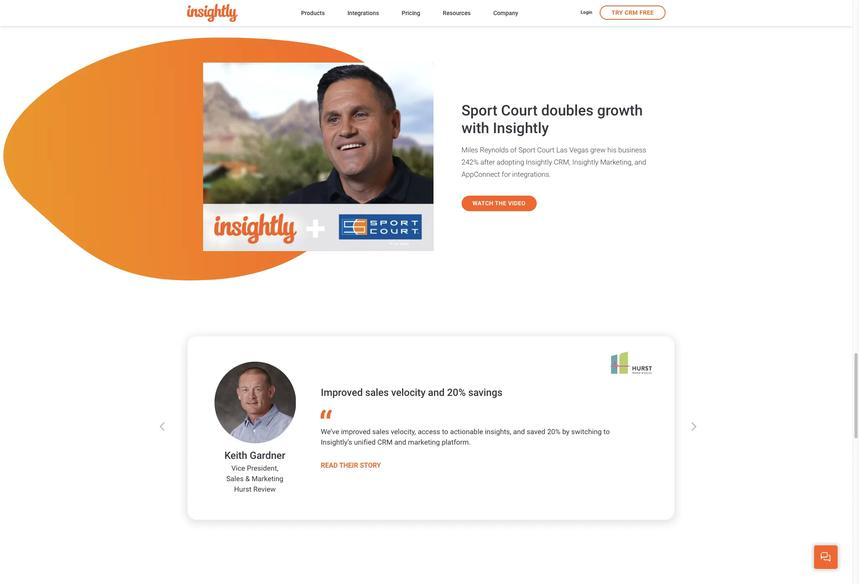 Task type: describe. For each thing, give the bounding box(es) containing it.
miles
[[462, 146, 479, 154]]

court inside miles reynolds of sport court las vegas grew his business 242% after adopting insightly crm, insightly marketing, and appconnect for integrations.
[[538, 146, 555, 154]]

video
[[509, 200, 526, 207]]

insights,
[[485, 428, 512, 436]]

keith gardner vice president, sales & marketing hurst review
[[225, 450, 286, 493]]

and left saved
[[514, 428, 525, 436]]

we've improved sales velocity, access to actionable insights, and saved 20% by switching to insightly's unified crm and marketing platform.
[[321, 428, 610, 446]]

insightly inside sport court doubles growth with insightly
[[493, 120, 549, 137]]

unified
[[354, 438, 376, 446]]

we've
[[321, 428, 339, 436]]

products
[[301, 9, 325, 16]]

actionable
[[450, 428, 484, 436]]

vice
[[232, 464, 245, 472]]

access
[[418, 428, 441, 436]]

company
[[494, 9, 519, 16]]

sport inside miles reynolds of sport court las vegas grew his business 242% after adopting insightly crm, insightly marketing, and appconnect for integrations.
[[519, 146, 536, 154]]

court inside sport court doubles growth with insightly
[[502, 102, 538, 119]]

try crm free link
[[600, 5, 666, 20]]

integrations
[[348, 9, 379, 16]]

0 vertical spatial sales
[[365, 387, 389, 398]]

2 to from the left
[[604, 428, 610, 436]]

0 horizontal spatial 20%
[[447, 387, 466, 398]]

president,
[[247, 464, 279, 472]]

adopting
[[497, 158, 525, 167]]

business
[[619, 146, 647, 154]]

try
[[612, 9, 624, 16]]

saved
[[527, 428, 546, 436]]

review
[[253, 485, 276, 493]]

miles reynolds of sport court las vegas grew his business 242% after adopting insightly crm, insightly marketing, and appconnect for integrations.
[[462, 146, 647, 179]]

savings
[[469, 387, 503, 398]]

marketing
[[252, 475, 284, 483]]

platform.
[[442, 438, 471, 446]]

of
[[511, 146, 517, 154]]

marketing,
[[601, 158, 633, 167]]

quote orange image
[[321, 409, 333, 419]]

and down 'velocity,'
[[395, 438, 407, 446]]

gardner
[[250, 450, 286, 462]]

free
[[640, 9, 654, 16]]

velocity,
[[391, 428, 416, 436]]

for
[[502, 170, 511, 179]]

appconnect
[[462, 170, 500, 179]]

hurst
[[234, 485, 252, 493]]

20% inside we've improved sales velocity, access to actionable insights, and saved 20% by switching to insightly's unified crm and marketing platform.
[[548, 428, 561, 436]]

and inside miles reynolds of sport court las vegas grew his business 242% after adopting insightly crm, insightly marketing, and appconnect for integrations.
[[635, 158, 647, 167]]

and right velocity
[[428, 387, 445, 398]]

after
[[481, 158, 495, 167]]

company link
[[494, 8, 519, 19]]

resources
[[443, 9, 471, 16]]

pricing
[[402, 9, 421, 16]]

grew
[[591, 146, 606, 154]]

insightly up integrations.
[[526, 158, 553, 167]]

pricing link
[[402, 8, 421, 19]]

by
[[563, 428, 570, 436]]

&
[[246, 475, 250, 483]]



Task type: locate. For each thing, give the bounding box(es) containing it.
watch
[[473, 200, 494, 207]]

1 vertical spatial crm
[[378, 438, 393, 446]]

201105 hurst logo 2020 image
[[610, 351, 652, 374]]

sales
[[365, 387, 389, 398], [373, 428, 389, 436]]

insightly down vegas
[[573, 158, 599, 167]]

with
[[462, 120, 490, 137]]

crm inside we've improved sales velocity, access to actionable insights, and saved 20% by switching to insightly's unified crm and marketing platform.
[[378, 438, 393, 446]]

story
[[360, 462, 381, 470]]

growth
[[598, 102, 643, 119]]

integrations link
[[348, 8, 379, 19]]

to
[[442, 428, 449, 436], [604, 428, 610, 436]]

court left las
[[538, 146, 555, 154]]

insightly up of
[[493, 120, 549, 137]]

velocity
[[392, 387, 426, 398]]

crm
[[625, 9, 638, 16], [378, 438, 393, 446]]

20% left by at the right bottom of page
[[548, 428, 561, 436]]

0 horizontal spatial crm
[[378, 438, 393, 446]]

sales left velocity
[[365, 387, 389, 398]]

crm,
[[554, 158, 571, 167]]

1 horizontal spatial sport
[[519, 146, 536, 154]]

resources link
[[443, 8, 471, 19]]

insightly logo image
[[187, 4, 238, 22]]

0 vertical spatial 20%
[[447, 387, 466, 398]]

website thumbnail sportcourt smiling image
[[203, 63, 434, 251]]

insightly
[[493, 120, 549, 137], [526, 158, 553, 167], [573, 158, 599, 167]]

court up of
[[502, 102, 538, 119]]

their
[[340, 462, 358, 470]]

and down business
[[635, 158, 647, 167]]

read their story
[[321, 462, 381, 470]]

sales inside we've improved sales velocity, access to actionable insights, and saved 20% by switching to insightly's unified crm and marketing platform.
[[373, 428, 389, 436]]

1 vertical spatial sales
[[373, 428, 389, 436]]

read
[[321, 462, 338, 470]]

sport inside sport court doubles growth with insightly
[[462, 102, 498, 119]]

products link
[[301, 8, 325, 19]]

try crm free button
[[600, 5, 666, 20]]

crm right unified on the bottom left of page
[[378, 438, 393, 446]]

crm right try
[[625, 9, 638, 16]]

switching
[[572, 428, 602, 436]]

1 horizontal spatial crm
[[625, 9, 638, 16]]

sport court doubles growth with insightly
[[462, 102, 643, 137]]

integrations.
[[513, 170, 551, 179]]

insightly logo link
[[187, 4, 288, 22]]

and
[[635, 158, 647, 167], [428, 387, 445, 398], [514, 428, 525, 436], [395, 438, 407, 446]]

improved sales velocity and 20% savings
[[321, 387, 503, 398]]

keith
[[225, 450, 247, 462]]

improved
[[341, 428, 371, 436]]

login
[[581, 10, 593, 15]]

0 horizontal spatial to
[[442, 428, 449, 436]]

vegas
[[570, 146, 589, 154]]

to up platform.
[[442, 428, 449, 436]]

crm inside button
[[625, 9, 638, 16]]

242%
[[462, 158, 479, 167]]

reynolds
[[480, 146, 509, 154]]

0 vertical spatial sport
[[462, 102, 498, 119]]

login link
[[581, 9, 593, 17]]

sport up 'with'
[[462, 102, 498, 119]]

try crm free
[[612, 9, 654, 16]]

0 horizontal spatial sport
[[462, 102, 498, 119]]

20%
[[447, 387, 466, 398], [548, 428, 561, 436]]

court
[[502, 102, 538, 119], [538, 146, 555, 154]]

1 horizontal spatial to
[[604, 428, 610, 436]]

sales
[[226, 475, 244, 483]]

read their story link
[[321, 460, 381, 471]]

0 vertical spatial court
[[502, 102, 538, 119]]

to right switching
[[604, 428, 610, 436]]

20% left savings
[[447, 387, 466, 398]]

1 vertical spatial court
[[538, 146, 555, 154]]

1 vertical spatial sport
[[519, 146, 536, 154]]

doubles
[[542, 102, 594, 119]]

the
[[495, 200, 507, 207]]

sport
[[462, 102, 498, 119], [519, 146, 536, 154]]

his
[[608, 146, 617, 154]]

watch the video
[[473, 200, 526, 207]]

0 vertical spatial crm
[[625, 9, 638, 16]]

1 horizontal spatial 20%
[[548, 428, 561, 436]]

keith gardner image
[[214, 362, 296, 443]]

marketing
[[408, 438, 440, 446]]

sport right of
[[519, 146, 536, 154]]

1 vertical spatial 20%
[[548, 428, 561, 436]]

improved
[[321, 387, 363, 398]]

las
[[557, 146, 568, 154]]

insightly's
[[321, 438, 353, 446]]

sales up unified on the bottom left of page
[[373, 428, 389, 436]]

1 to from the left
[[442, 428, 449, 436]]



Task type: vqa. For each thing, say whether or not it's contained in the screenshot.
We Got POP converts prospects into lifelong relationship Got
no



